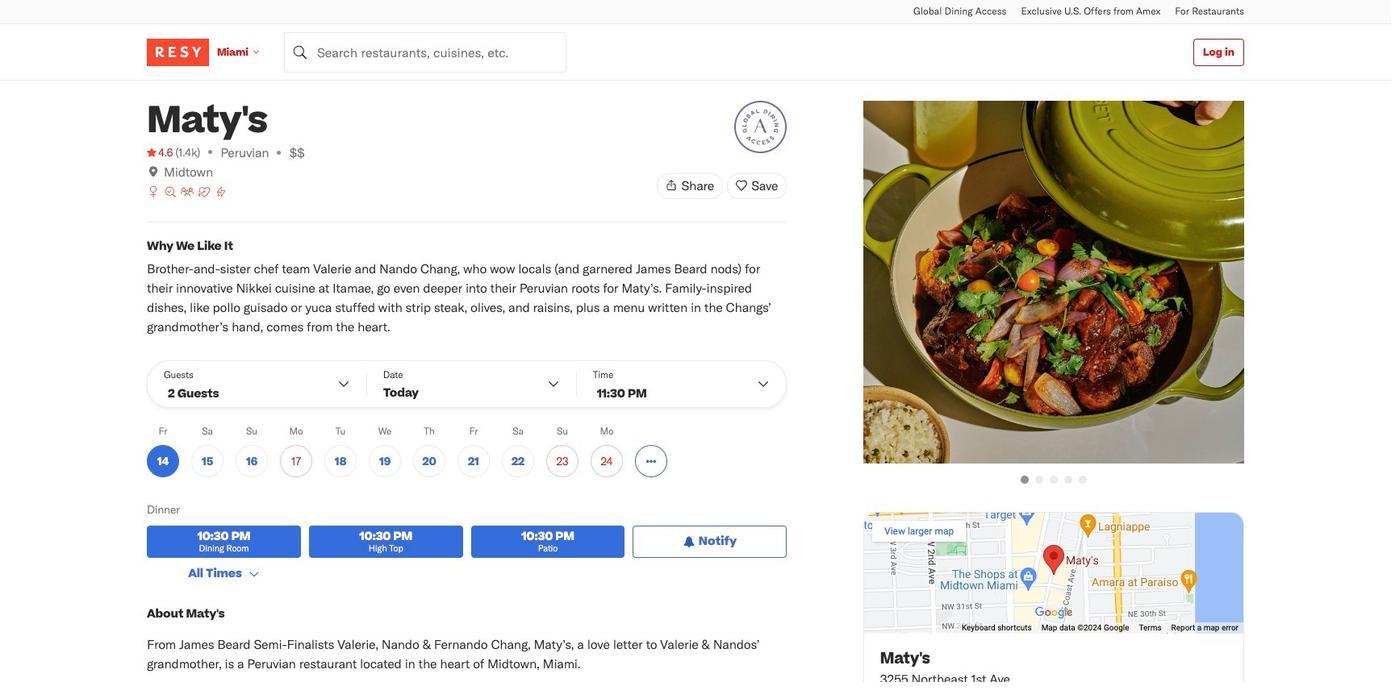 Task type: describe. For each thing, give the bounding box(es) containing it.
Search restaurants, cuisines, etc. text field
[[284, 32, 567, 72]]



Task type: locate. For each thing, give the bounding box(es) containing it.
4.6 out of 5 stars image
[[147, 144, 173, 161]]

None field
[[284, 32, 567, 72]]



Task type: vqa. For each thing, say whether or not it's contained in the screenshot.
'4.7 out of 5 stars' icon
no



